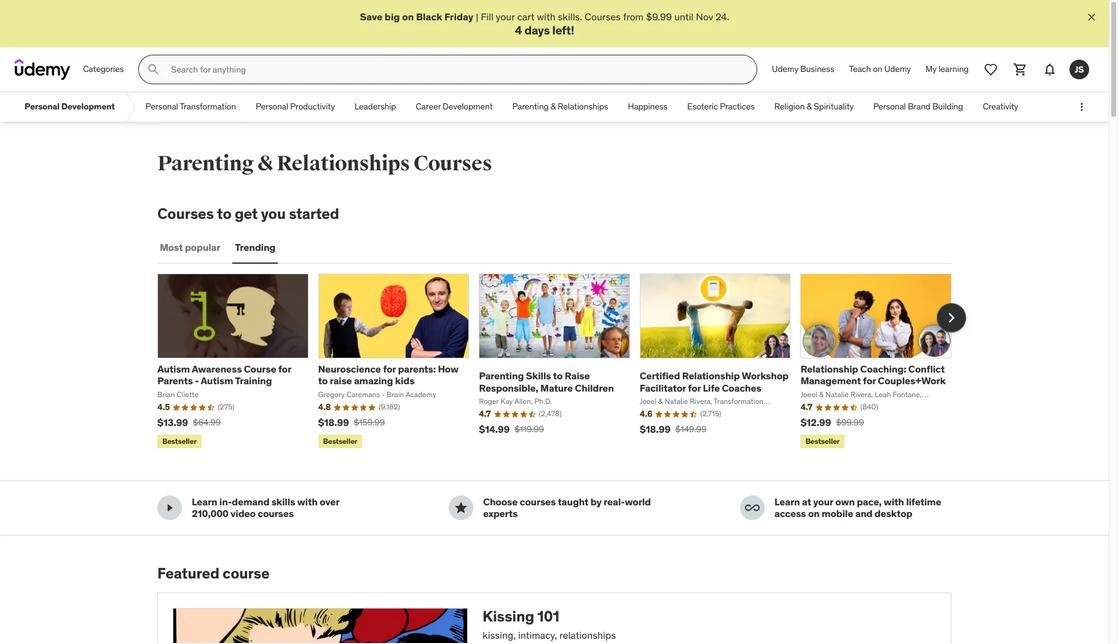 Task type: locate. For each thing, give the bounding box(es) containing it.
friday
[[445, 10, 474, 23]]

teach on udemy link
[[842, 55, 919, 84]]

Search for anything text field
[[169, 59, 742, 80]]

my
[[926, 64, 937, 75]]

1 horizontal spatial to
[[318, 375, 328, 387]]

2 vertical spatial parenting
[[479, 370, 524, 382]]

development down the categories dropdown button
[[61, 101, 115, 112]]

personal left 'productivity'
[[256, 101, 288, 112]]

2 medium image from the left
[[746, 501, 760, 516]]

relationship coaching: conflict management for couples+work link
[[801, 363, 946, 387]]

1 horizontal spatial on
[[809, 508, 820, 520]]

to left get
[[217, 204, 232, 223]]

parenting
[[513, 101, 549, 112], [157, 151, 254, 177], [479, 370, 524, 382]]

with up "days"
[[537, 10, 556, 23]]

lifetime
[[907, 496, 942, 508]]

relationships for parenting & relationships
[[558, 101, 609, 112]]

skills.
[[558, 10, 583, 23]]

big
[[385, 10, 400, 23]]

with left over
[[297, 496, 318, 508]]

close image
[[1086, 11, 1099, 23]]

esoteric
[[688, 101, 718, 112]]

with inside learn at your own pace, with lifetime access on mobile and desktop
[[884, 496, 905, 508]]

religion
[[775, 101, 805, 112]]

relationships
[[558, 101, 609, 112], [277, 151, 410, 177]]

esoteric practices
[[688, 101, 755, 112]]

kissing 101 kissing, intimacy, relationships
[[483, 607, 616, 642]]

relationship coaching: conflict management for couples+work
[[801, 363, 946, 387]]

certified
[[640, 370, 681, 382]]

personal productivity link
[[246, 92, 345, 122]]

relationships for parenting & relationships courses
[[277, 151, 410, 177]]

for left life
[[689, 382, 701, 394]]

udemy left my
[[885, 64, 911, 75]]

children
[[575, 382, 614, 394]]

raise
[[565, 370, 590, 382]]

development for career development
[[443, 101, 493, 112]]

esoteric practices link
[[678, 92, 765, 122]]

0 horizontal spatial relationships
[[277, 151, 410, 177]]

learn inside learn in-demand skills with over 210,000 video courses
[[192, 496, 217, 508]]

choose courses taught by real-world experts
[[483, 496, 651, 520]]

0 horizontal spatial learn
[[192, 496, 217, 508]]

for inside 'neuroscience for parents: how to raise amazing kids'
[[383, 363, 396, 375]]

courses inside learn in-demand skills with over 210,000 video courses
[[258, 508, 294, 520]]

0 vertical spatial on
[[402, 10, 414, 23]]

learn at your own pace, with lifetime access on mobile and desktop
[[775, 496, 942, 520]]

2 vertical spatial courses
[[157, 204, 214, 223]]

medium image left '210,000'
[[162, 501, 177, 516]]

for right the management at bottom right
[[864, 375, 877, 387]]

1 horizontal spatial development
[[443, 101, 493, 112]]

1 horizontal spatial relationship
[[801, 363, 859, 375]]

2 horizontal spatial &
[[807, 101, 812, 112]]

for inside autism awareness course for parents - autism training
[[278, 363, 291, 375]]

0 horizontal spatial courses
[[258, 508, 294, 520]]

relationship inside certified relationship workshop facilitator for life coaches
[[683, 370, 740, 382]]

development inside career development link
[[443, 101, 493, 112]]

most
[[160, 241, 183, 254]]

for left parents:
[[383, 363, 396, 375]]

1 vertical spatial relationships
[[277, 151, 410, 177]]

my learning
[[926, 64, 969, 75]]

demand
[[232, 496, 270, 508]]

teach on udemy
[[850, 64, 911, 75]]

0 horizontal spatial relationship
[[683, 370, 740, 382]]

courses
[[520, 496, 556, 508], [258, 508, 294, 520]]

0 vertical spatial relationships
[[558, 101, 609, 112]]

2 horizontal spatial to
[[553, 370, 563, 382]]

1 horizontal spatial your
[[814, 496, 834, 508]]

parenting for parenting skills to raise responsible, mature children
[[479, 370, 524, 382]]

1 horizontal spatial &
[[551, 101, 556, 112]]

courses left the taught
[[520, 496, 556, 508]]

1 learn from the left
[[192, 496, 217, 508]]

religion & spirituality
[[775, 101, 854, 112]]

personal transformation
[[146, 101, 236, 112]]

learn for learn at your own pace, with lifetime access on mobile and desktop
[[775, 496, 801, 508]]

2 horizontal spatial with
[[884, 496, 905, 508]]

autism right -
[[201, 375, 233, 387]]

1 horizontal spatial with
[[537, 10, 556, 23]]

udemy left business on the right top of the page
[[772, 64, 799, 75]]

0 vertical spatial courses
[[585, 10, 621, 23]]

0 horizontal spatial on
[[402, 10, 414, 23]]

arrow pointing to subcategory menu links image
[[125, 92, 136, 122]]

udemy image
[[15, 59, 71, 80]]

1 horizontal spatial medium image
[[746, 501, 760, 516]]

parenting & relationships
[[513, 101, 609, 112]]

parenting & relationships link
[[503, 92, 618, 122]]

development down search for anything text box
[[443, 101, 493, 112]]

medium image
[[454, 501, 469, 516]]

autism
[[157, 363, 190, 375], [201, 375, 233, 387]]

development
[[61, 101, 115, 112], [443, 101, 493, 112]]

1 vertical spatial on
[[874, 64, 883, 75]]

0 horizontal spatial your
[[496, 10, 515, 23]]

awareness
[[192, 363, 242, 375]]

save
[[360, 10, 383, 23]]

world
[[625, 496, 651, 508]]

2 personal from the left
[[146, 101, 178, 112]]

0 vertical spatial parenting
[[513, 101, 549, 112]]

more subcategory menu links image
[[1076, 101, 1089, 113]]

categories button
[[76, 55, 131, 84]]

medium image
[[162, 501, 177, 516], [746, 501, 760, 516]]

1 vertical spatial courses
[[414, 151, 492, 177]]

relationship inside relationship coaching: conflict management for couples+work
[[801, 363, 859, 375]]

your
[[496, 10, 515, 23], [814, 496, 834, 508]]

0 vertical spatial your
[[496, 10, 515, 23]]

learn left at on the bottom right of page
[[775, 496, 801, 508]]

1 vertical spatial parenting
[[157, 151, 254, 177]]

1 horizontal spatial udemy
[[885, 64, 911, 75]]

0 horizontal spatial udemy
[[772, 64, 799, 75]]

kids
[[395, 375, 415, 387]]

courses right video
[[258, 508, 294, 520]]

3 personal from the left
[[256, 101, 288, 112]]

&
[[551, 101, 556, 112], [807, 101, 812, 112], [258, 151, 273, 177]]

with inside save big on black friday | fill your cart with skills. courses from $9.99 until nov 24. 4 days left!
[[537, 10, 556, 23]]

choose
[[483, 496, 518, 508]]

medium image left access
[[746, 501, 760, 516]]

courses inside save big on black friday | fill your cart with skills. courses from $9.99 until nov 24. 4 days left!
[[585, 10, 621, 23]]

2 development from the left
[[443, 101, 493, 112]]

2 vertical spatial on
[[809, 508, 820, 520]]

1 vertical spatial your
[[814, 496, 834, 508]]

workshop
[[742, 370, 789, 382]]

2 udemy from the left
[[885, 64, 911, 75]]

black
[[416, 10, 443, 23]]

spirituality
[[814, 101, 854, 112]]

2 learn from the left
[[775, 496, 801, 508]]

relationship
[[801, 363, 859, 375], [683, 370, 740, 382]]

2 horizontal spatial on
[[874, 64, 883, 75]]

1 horizontal spatial relationships
[[558, 101, 609, 112]]

medium image for learn in-demand skills with over 210,000 video courses
[[162, 501, 177, 516]]

udemy
[[772, 64, 799, 75], [885, 64, 911, 75]]

with right pace,
[[884, 496, 905, 508]]

parenting skills to raise responsible, mature children
[[479, 370, 614, 394]]

on left mobile at the right bottom of page
[[809, 508, 820, 520]]

& for religion & spirituality
[[807, 101, 812, 112]]

on right big
[[402, 10, 414, 23]]

development inside personal development link
[[61, 101, 115, 112]]

couples+work
[[879, 375, 946, 387]]

personal down udemy image
[[25, 101, 60, 112]]

learn inside learn at your own pace, with lifetime access on mobile and desktop
[[775, 496, 801, 508]]

0 horizontal spatial development
[[61, 101, 115, 112]]

courses to get you started
[[157, 204, 339, 223]]

personal for personal development
[[25, 101, 60, 112]]

you
[[261, 204, 286, 223]]

personal development
[[25, 101, 115, 112]]

neuroscience
[[318, 363, 381, 375]]

1 horizontal spatial learn
[[775, 496, 801, 508]]

learn for learn in-demand skills with over 210,000 video courses
[[192, 496, 217, 508]]

0 horizontal spatial &
[[258, 151, 273, 177]]

on inside teach on udemy link
[[874, 64, 883, 75]]

|
[[476, 10, 479, 23]]

1 medium image from the left
[[162, 501, 177, 516]]

1 udemy from the left
[[772, 64, 799, 75]]

get
[[235, 204, 258, 223]]

notifications image
[[1043, 62, 1058, 77]]

4 personal from the left
[[874, 101, 907, 112]]

autism left -
[[157, 363, 190, 375]]

days
[[525, 23, 550, 38]]

raise
[[330, 375, 352, 387]]

& for parenting & relationships
[[551, 101, 556, 112]]

to left raise
[[318, 375, 328, 387]]

featured course
[[157, 564, 270, 583]]

courses up most popular
[[157, 204, 214, 223]]

for
[[278, 363, 291, 375], [383, 363, 396, 375], [864, 375, 877, 387], [689, 382, 701, 394]]

your right fill
[[496, 10, 515, 23]]

personal for personal transformation
[[146, 101, 178, 112]]

1 horizontal spatial courses
[[520, 496, 556, 508]]

taught
[[558, 496, 589, 508]]

1 development from the left
[[61, 101, 115, 112]]

parenting for parenting & relationships
[[513, 101, 549, 112]]

for right course
[[278, 363, 291, 375]]

0 horizontal spatial medium image
[[162, 501, 177, 516]]

1 personal from the left
[[25, 101, 60, 112]]

courses left "from"
[[585, 10, 621, 23]]

happiness link
[[618, 92, 678, 122]]

your right at on the bottom right of page
[[814, 496, 834, 508]]

learn left in-
[[192, 496, 217, 508]]

parenting inside parenting skills to raise responsible, mature children
[[479, 370, 524, 382]]

trending
[[235, 241, 276, 254]]

personal left brand
[[874, 101, 907, 112]]

2 horizontal spatial courses
[[585, 10, 621, 23]]

udemy business link
[[765, 55, 842, 84]]

personal right arrow pointing to subcategory menu links icon
[[146, 101, 178, 112]]

personal
[[25, 101, 60, 112], [146, 101, 178, 112], [256, 101, 288, 112], [874, 101, 907, 112]]

0 horizontal spatial with
[[297, 496, 318, 508]]

to right skills
[[553, 370, 563, 382]]

courses down career development link
[[414, 151, 492, 177]]

with
[[537, 10, 556, 23], [297, 496, 318, 508], [884, 496, 905, 508]]

leadership
[[355, 101, 396, 112]]

on right teach
[[874, 64, 883, 75]]



Task type: vqa. For each thing, say whether or not it's contained in the screenshot.
leftmost Da
no



Task type: describe. For each thing, give the bounding box(es) containing it.
trending button
[[233, 233, 278, 263]]

learning
[[939, 64, 969, 75]]

featured
[[157, 564, 220, 583]]

pace,
[[857, 496, 882, 508]]

personal transformation link
[[136, 92, 246, 122]]

transformation
[[180, 101, 236, 112]]

your inside save big on black friday | fill your cart with skills. courses from $9.99 until nov 24. 4 days left!
[[496, 10, 515, 23]]

-
[[195, 375, 199, 387]]

development for personal development
[[61, 101, 115, 112]]

shopping cart with 0 items image
[[1014, 62, 1028, 77]]

neuroscience for parents: how to raise amazing kids link
[[318, 363, 459, 387]]

nov
[[696, 10, 714, 23]]

happiness
[[628, 101, 668, 112]]

until
[[675, 10, 694, 23]]

wishlist image
[[984, 62, 999, 77]]

popular
[[185, 241, 220, 254]]

intimacy,
[[518, 629, 557, 642]]

with inside learn in-demand skills with over 210,000 video courses
[[297, 496, 318, 508]]

left!
[[553, 23, 575, 38]]

and
[[856, 508, 873, 520]]

skills
[[272, 496, 295, 508]]

save big on black friday | fill your cart with skills. courses from $9.99 until nov 24. 4 days left!
[[360, 10, 730, 38]]

responsible,
[[479, 382, 539, 394]]

on inside save big on black friday | fill your cart with skills. courses from $9.99 until nov 24. 4 days left!
[[402, 10, 414, 23]]

amazing
[[354, 375, 393, 387]]

training
[[235, 375, 272, 387]]

your inside learn at your own pace, with lifetime access on mobile and desktop
[[814, 496, 834, 508]]

at
[[803, 496, 812, 508]]

4
[[515, 23, 522, 38]]

for inside relationship coaching: conflict management for couples+work
[[864, 375, 877, 387]]

kissing
[[483, 607, 535, 626]]

in-
[[220, 496, 232, 508]]

mobile
[[822, 508, 854, 520]]

teach
[[850, 64, 872, 75]]

personal brand building
[[874, 101, 964, 112]]

facilitator
[[640, 382, 686, 394]]

& for parenting & relationships courses
[[258, 151, 273, 177]]

cart
[[518, 10, 535, 23]]

submit search image
[[147, 62, 161, 77]]

parenting for parenting & relationships courses
[[157, 151, 254, 177]]

0 horizontal spatial autism
[[157, 363, 190, 375]]

parenting & relationships courses
[[157, 151, 492, 177]]

0 horizontal spatial to
[[217, 204, 232, 223]]

parenting skills to raise responsible, mature children link
[[479, 370, 614, 394]]

leadership link
[[345, 92, 406, 122]]

coaching:
[[861, 363, 907, 375]]

video
[[231, 508, 256, 520]]

most popular
[[160, 241, 220, 254]]

210,000
[[192, 508, 229, 520]]

productivity
[[290, 101, 335, 112]]

0 horizontal spatial courses
[[157, 204, 214, 223]]

business
[[801, 64, 835, 75]]

my learning link
[[919, 55, 977, 84]]

next image
[[942, 308, 962, 328]]

how
[[438, 363, 459, 375]]

personal productivity
[[256, 101, 335, 112]]

creativity
[[984, 101, 1019, 112]]

experts
[[483, 508, 518, 520]]

mature
[[541, 382, 573, 394]]

brand
[[908, 101, 931, 112]]

from
[[624, 10, 644, 23]]

management
[[801, 375, 862, 387]]

courses inside choose courses taught by real-world experts
[[520, 496, 556, 508]]

most popular button
[[157, 233, 223, 263]]

personal development link
[[15, 92, 125, 122]]

js
[[1076, 64, 1085, 75]]

over
[[320, 496, 339, 508]]

to inside 'neuroscience for parents: how to raise amazing kids'
[[318, 375, 328, 387]]

24.
[[716, 10, 730, 23]]

real-
[[604, 496, 625, 508]]

life
[[703, 382, 720, 394]]

on inside learn at your own pace, with lifetime access on mobile and desktop
[[809, 508, 820, 520]]

js link
[[1065, 55, 1095, 84]]

medium image for learn at your own pace, with lifetime access on mobile and desktop
[[746, 501, 760, 516]]

religion & spirituality link
[[765, 92, 864, 122]]

to inside parenting skills to raise responsible, mature children
[[553, 370, 563, 382]]

personal for personal productivity
[[256, 101, 288, 112]]

personal for personal brand building
[[874, 101, 907, 112]]

certified relationship workshop facilitator for life coaches link
[[640, 370, 789, 394]]

parents
[[157, 375, 193, 387]]

1 horizontal spatial courses
[[414, 151, 492, 177]]

parents:
[[398, 363, 436, 375]]

practices
[[720, 101, 755, 112]]

udemy business
[[772, 64, 835, 75]]

carousel element
[[157, 274, 967, 451]]

course
[[223, 564, 270, 583]]

1 horizontal spatial autism
[[201, 375, 233, 387]]

desktop
[[875, 508, 913, 520]]

creativity link
[[974, 92, 1029, 122]]

fill
[[481, 10, 494, 23]]

by
[[591, 496, 602, 508]]

autism awareness course for parents - autism training
[[157, 363, 291, 387]]

autism awareness course for parents - autism training link
[[157, 363, 291, 387]]

$9.99
[[647, 10, 673, 23]]

for inside certified relationship workshop facilitator for life coaches
[[689, 382, 701, 394]]

own
[[836, 496, 855, 508]]

career development
[[416, 101, 493, 112]]

categories
[[83, 64, 124, 75]]

relationships
[[560, 629, 616, 642]]

certified relationship workshop facilitator for life coaches
[[640, 370, 789, 394]]



